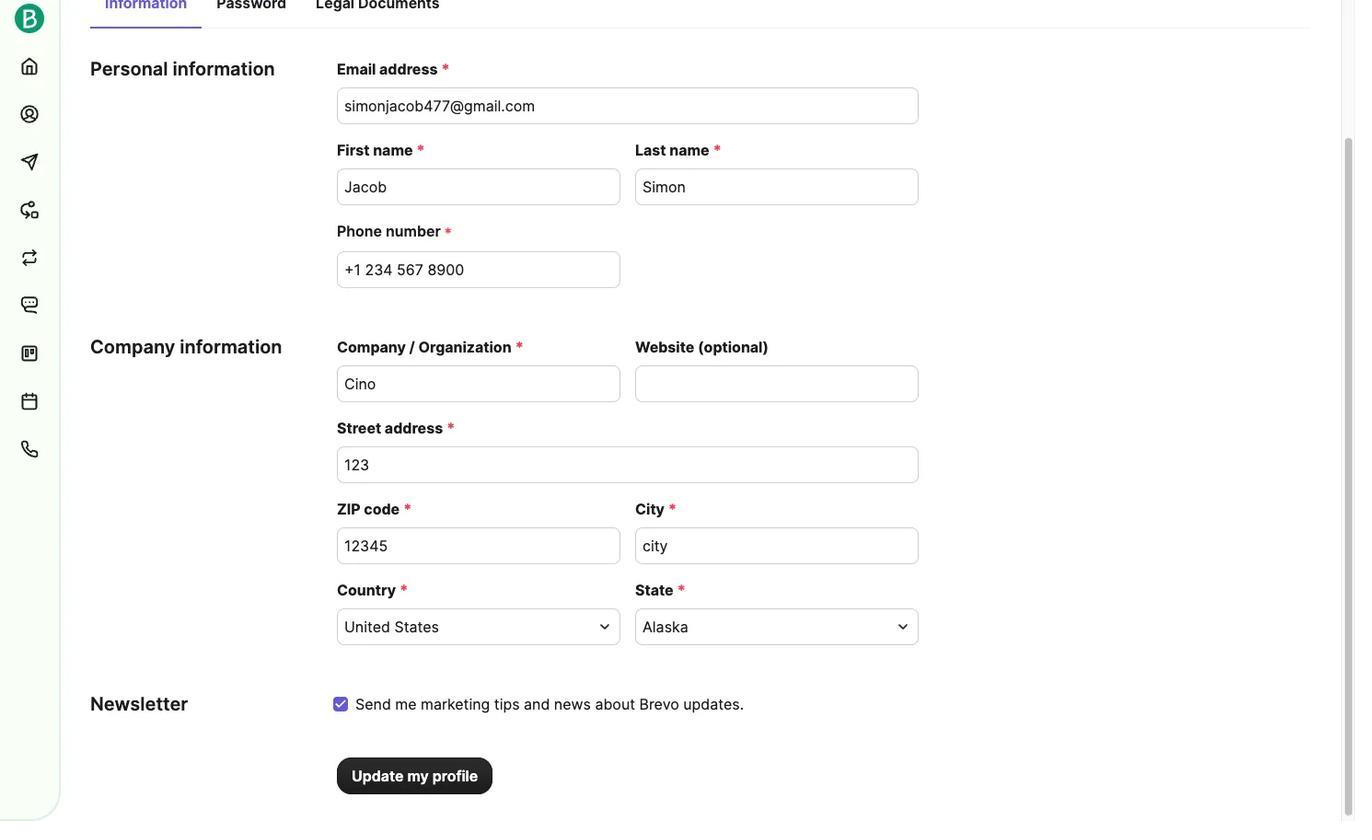 Task type: locate. For each thing, give the bounding box(es) containing it.
marketing
[[421, 695, 490, 713]]

0 horizontal spatial company
[[90, 336, 175, 358]]

* right organization
[[515, 338, 524, 356]]

tab list
[[90, 0, 1312, 29]]

street
[[337, 419, 381, 437]]

address right email
[[379, 60, 438, 78]]

* right number
[[445, 223, 452, 242]]

2 name from the left
[[670, 141, 710, 159]]

1 name from the left
[[373, 141, 413, 159]]

company
[[90, 336, 175, 358], [337, 338, 406, 356]]

country
[[337, 581, 396, 599]]

/
[[409, 338, 415, 356]]

1 vertical spatial information
[[180, 336, 282, 358]]

1 horizontal spatial company
[[337, 338, 406, 356]]

* right city
[[669, 500, 677, 518]]

* down organization
[[447, 419, 455, 437]]

name right last
[[670, 141, 710, 159]]

company / organization *
[[337, 338, 524, 356]]

1 horizontal spatial name
[[670, 141, 710, 159]]

information
[[173, 58, 275, 80], [180, 336, 282, 358]]

None text field
[[337, 87, 919, 124], [337, 169, 621, 205], [337, 251, 621, 288], [337, 365, 621, 402], [337, 527, 621, 564], [635, 527, 919, 564], [337, 87, 919, 124], [337, 169, 621, 205], [337, 251, 621, 288], [337, 365, 621, 402], [337, 527, 621, 564], [635, 527, 919, 564]]

about
[[595, 695, 635, 713]]

name
[[373, 141, 413, 159], [670, 141, 710, 159]]

* right first
[[417, 141, 425, 159]]

*
[[441, 60, 450, 78], [417, 141, 425, 159], [713, 141, 722, 159], [445, 223, 452, 242], [515, 338, 524, 356], [447, 419, 455, 437], [404, 500, 412, 518], [669, 500, 677, 518], [400, 581, 408, 599], [677, 581, 686, 599]]

* right country on the left bottom of page
[[400, 581, 408, 599]]

alaska button
[[635, 608, 919, 645]]

address for street address
[[385, 419, 443, 437]]

personal
[[90, 58, 168, 80]]

address
[[379, 60, 438, 78], [385, 419, 443, 437]]

address right street
[[385, 419, 443, 437]]

None field
[[344, 616, 591, 638], [643, 616, 890, 638], [344, 616, 591, 638], [643, 616, 890, 638]]

update
[[352, 767, 404, 785]]

website (optional)
[[635, 338, 769, 356]]

0 horizontal spatial name
[[373, 141, 413, 159]]

company for company / organization *
[[337, 338, 406, 356]]

name right first
[[373, 141, 413, 159]]

united states button
[[337, 608, 621, 645]]

first name *
[[337, 141, 425, 159]]

phone number *
[[337, 222, 452, 242]]

None text field
[[635, 169, 919, 205], [337, 446, 919, 483], [635, 169, 919, 205], [337, 446, 919, 483]]

address for email address
[[379, 60, 438, 78]]

0 vertical spatial address
[[379, 60, 438, 78]]

0 vertical spatial information
[[173, 58, 275, 80]]

update my profile
[[352, 767, 478, 785]]

(optional)
[[698, 338, 769, 356]]

zip code *
[[337, 500, 412, 518]]

company for company information
[[90, 336, 175, 358]]

1 vertical spatial address
[[385, 419, 443, 437]]

brevo
[[640, 695, 679, 713]]



Task type: vqa. For each thing, say whether or not it's contained in the screenshot.
the Companies link
no



Task type: describe. For each thing, give the bounding box(es) containing it.
* right code at the left of the page
[[404, 500, 412, 518]]

updates.
[[684, 695, 744, 713]]

information for personal information
[[173, 58, 275, 80]]

newsletter
[[90, 693, 188, 715]]

profile
[[433, 767, 478, 785]]

information for company information
[[180, 336, 282, 358]]

personal information
[[90, 58, 275, 80]]

email address *
[[337, 60, 450, 78]]

name for last name
[[670, 141, 710, 159]]

zip
[[337, 500, 361, 518]]

organization
[[419, 338, 512, 356]]

* right state
[[677, 581, 686, 599]]

united
[[344, 618, 390, 636]]

alaska
[[643, 618, 689, 636]]

* right last
[[713, 141, 722, 159]]

me
[[395, 695, 417, 713]]

number
[[386, 222, 441, 240]]

state *
[[635, 581, 686, 599]]

country *
[[337, 581, 408, 599]]

Website (optional) text field
[[635, 365, 919, 402]]

and
[[524, 695, 550, 713]]

state
[[635, 581, 674, 599]]

city *
[[635, 500, 677, 518]]

company information
[[90, 336, 282, 358]]

phone
[[337, 222, 382, 240]]

send me marketing tips and news about brevo updates.
[[355, 695, 744, 713]]

tips
[[494, 695, 520, 713]]

street address *
[[337, 419, 455, 437]]

website
[[635, 338, 695, 356]]

first
[[337, 141, 370, 159]]

united states
[[344, 618, 439, 636]]

name for first name
[[373, 141, 413, 159]]

* inside "phone number *"
[[445, 223, 452, 242]]

send
[[355, 695, 391, 713]]

city
[[635, 500, 665, 518]]

my
[[407, 767, 429, 785]]

email
[[337, 60, 376, 78]]

last
[[635, 141, 666, 159]]

code
[[364, 500, 400, 518]]

states
[[395, 618, 439, 636]]

last name *
[[635, 141, 722, 159]]

update my profile button
[[337, 758, 493, 794]]

* right email
[[441, 60, 450, 78]]

news
[[554, 695, 591, 713]]



